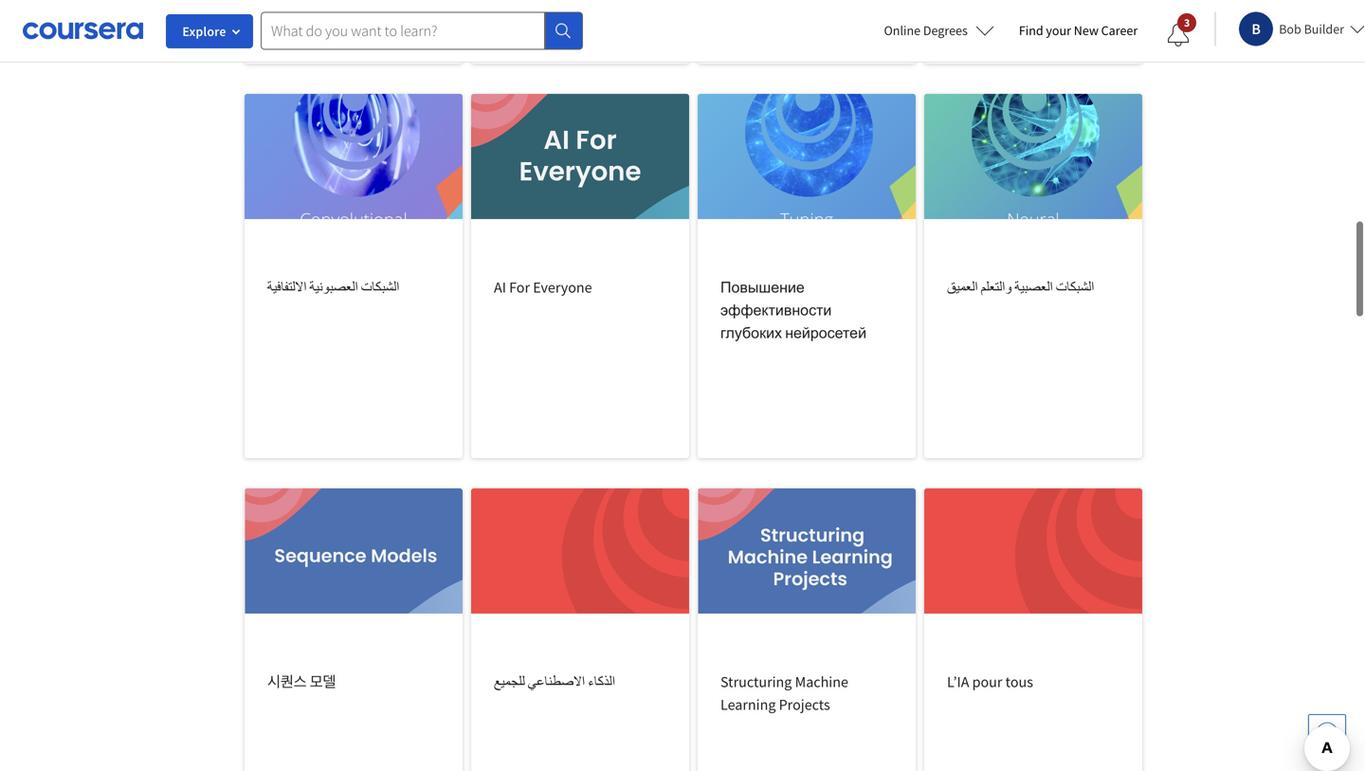 Task type: describe. For each thing, give the bounding box(es) containing it.
everyone
[[533, 278, 592, 297]]

الشبكات العصبونية الالتفافية
[[267, 278, 399, 297]]

повышение эффективности глубоких нейросетей
[[721, 278, 867, 342]]

시퀀스 모델 link
[[245, 488, 463, 771]]

ai for everyone link
[[471, 94, 690, 458]]

online degrees
[[884, 22, 968, 39]]

structuring machine learning projects
[[721, 672, 849, 714]]

l'ia
[[947, 672, 970, 691]]

projects
[[779, 695, 831, 714]]

for
[[509, 278, 530, 297]]

structuring machine learning projects link
[[698, 488, 916, 771]]

help center image
[[1316, 722, 1339, 745]]

online degrees button
[[869, 9, 1010, 51]]

What do you want to learn? text field
[[261, 12, 545, 50]]

الذكاء الاصطناعي للجميع
[[494, 672, 615, 691]]

الذكاء الاصطناعي للجميع link
[[471, 488, 690, 771]]

find your new career
[[1019, 22, 1138, 39]]

l'ia pour tous link
[[925, 488, 1143, 771]]

للجميع
[[494, 672, 525, 691]]

الذكاء
[[588, 672, 615, 691]]

tous
[[1006, 672, 1034, 691]]

new
[[1074, 22, 1099, 39]]

ai for everyone
[[494, 278, 592, 297]]

الالتفافية
[[267, 278, 307, 297]]

find
[[1019, 22, 1044, 39]]

find your new career link
[[1010, 19, 1148, 43]]

시퀀스
[[267, 672, 307, 691]]

الشبكات العصبية والتعلم العميق link
[[925, 94, 1143, 458]]



Task type: locate. For each thing, give the bounding box(es) containing it.
모델
[[310, 672, 336, 691]]

повышение
[[721, 278, 805, 297]]

нейросетей
[[785, 323, 867, 342]]

2 الشبكات from the left
[[1056, 278, 1095, 297]]

explore button
[[166, 14, 253, 48]]

العميق
[[947, 278, 978, 297]]

show notifications image
[[1168, 24, 1190, 46]]

الشبكات right العصبونية
[[361, 278, 399, 297]]

الاصطناعي
[[528, 672, 585, 691]]

глубоких
[[721, 323, 782, 342]]

3
[[1185, 15, 1191, 30]]

эффективности
[[721, 301, 832, 320]]

structuring
[[721, 672, 792, 691]]

العصبونية
[[310, 278, 358, 297]]

1 الشبكات from the left
[[361, 278, 399, 297]]

coursera image
[[23, 15, 143, 46]]

your
[[1046, 22, 1072, 39]]

الشبكات العصبية والتعلم العميق
[[947, 278, 1095, 297]]

3 button
[[1153, 12, 1206, 58]]

machine
[[795, 672, 849, 691]]

الشبكات for الشبكات العصبونية الالتفافية
[[361, 278, 399, 297]]

الشبكات
[[361, 278, 399, 297], [1056, 278, 1095, 297]]

None search field
[[261, 12, 583, 50]]

1 horizontal spatial الشبكات
[[1056, 278, 1095, 297]]

العصبية
[[1015, 278, 1053, 297]]

pour
[[973, 672, 1003, 691]]

online
[[884, 22, 921, 39]]

l'ia pour tous
[[947, 672, 1034, 691]]

career
[[1102, 22, 1138, 39]]

والتعلم
[[981, 278, 1012, 297]]

시퀀스 모델
[[267, 672, 336, 691]]

bob
[[1280, 20, 1302, 37]]

degrees
[[924, 22, 968, 39]]

0 horizontal spatial الشبكات
[[361, 278, 399, 297]]

الشبكات for الشبكات العصبية والتعلم العميق
[[1056, 278, 1095, 297]]

builder
[[1305, 20, 1345, 37]]

ai
[[494, 278, 506, 297]]

learning
[[721, 695, 776, 714]]

bob builder
[[1280, 20, 1345, 37]]

explore
[[182, 23, 226, 40]]

الشبكات العصبونية الالتفافية link
[[245, 94, 463, 458]]

b
[[1252, 19, 1261, 38]]

الشبكات right العصبية
[[1056, 278, 1095, 297]]

повышение эффективности глубоких нейросетей link
[[698, 94, 916, 458]]



Task type: vqa. For each thing, say whether or not it's contained in the screenshot.
WHAT DO YOU WANT TO LEARN? text field
yes



